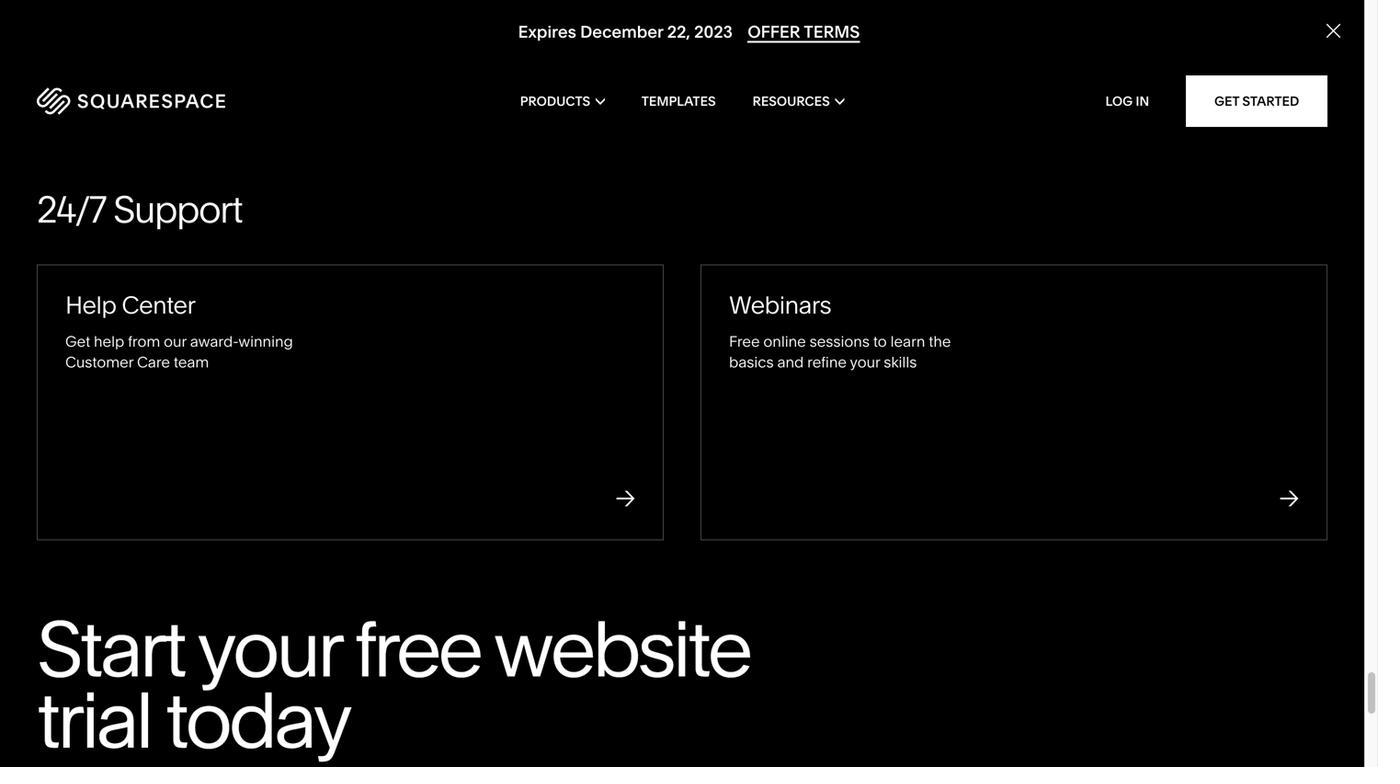 Task type: describe. For each thing, give the bounding box(es) containing it.
→ for help center
[[616, 483, 636, 512]]

your inside "free online sessions to learn the basics and refine your skills"
[[850, 353, 881, 371]]

free
[[354, 602, 480, 697]]

your inside start your free website trial today
[[197, 602, 339, 697]]

products
[[520, 93, 591, 109]]

today
[[165, 673, 349, 767]]

webinars
[[730, 290, 832, 320]]

help center
[[65, 290, 196, 320]]

offer terms link
[[748, 22, 860, 43]]

in
[[1137, 93, 1150, 109]]

our
[[164, 333, 187, 351]]

center
[[122, 290, 196, 320]]

started
[[1243, 93, 1300, 109]]

and
[[778, 353, 804, 371]]

templates
[[642, 93, 716, 109]]

award-
[[190, 333, 239, 351]]

start
[[37, 602, 184, 697]]

free online sessions to learn the basics and refine your skills
[[730, 333, 952, 371]]

get for get started
[[1215, 93, 1240, 109]]

expires december 22, 2023
[[519, 22, 733, 42]]

products button
[[520, 64, 605, 138]]

trial
[[37, 673, 151, 767]]

get for get help from our award-winning customer care team
[[65, 333, 90, 351]]

team
[[174, 353, 209, 371]]

basics
[[730, 353, 774, 371]]

help
[[65, 290, 116, 320]]



Task type: locate. For each thing, give the bounding box(es) containing it.
squarespace logo link
[[37, 87, 295, 115]]

squarespace logo image
[[37, 87, 225, 115]]

2023
[[695, 22, 733, 42]]

get help from our award-winning customer care team
[[65, 333, 293, 371]]

0 vertical spatial get
[[1215, 93, 1240, 109]]

expires
[[519, 22, 577, 42]]

0 horizontal spatial →
[[616, 483, 636, 512]]

get started
[[1215, 93, 1300, 109]]

24/7 support
[[37, 187, 242, 232]]

learn
[[891, 333, 926, 351]]

from
[[128, 333, 160, 351]]

care
[[137, 353, 170, 371]]

2 → from the left
[[1280, 483, 1300, 512]]

22,
[[668, 22, 691, 42]]

the
[[929, 333, 952, 351]]

get up customer
[[65, 333, 90, 351]]

offer terms
[[748, 22, 860, 42]]

0 horizontal spatial get
[[65, 333, 90, 351]]

log
[[1106, 93, 1133, 109]]

sessions
[[810, 333, 870, 351]]

log             in
[[1106, 93, 1150, 109]]

online
[[764, 333, 807, 351]]

get left started
[[1215, 93, 1240, 109]]

free
[[730, 333, 760, 351]]

your
[[850, 353, 881, 371], [197, 602, 339, 697]]

winning
[[239, 333, 293, 351]]

→
[[616, 483, 636, 512], [1280, 483, 1300, 512]]

→ for webinars
[[1280, 483, 1300, 512]]

0 vertical spatial your
[[850, 353, 881, 371]]

start your free website trial today
[[37, 602, 750, 767]]

customer
[[65, 353, 133, 371]]

refine
[[808, 353, 847, 371]]

to
[[874, 333, 887, 351]]

1 horizontal spatial →
[[1280, 483, 1300, 512]]

1 → from the left
[[616, 483, 636, 512]]

1 vertical spatial get
[[65, 333, 90, 351]]

december
[[581, 22, 664, 42]]

skills
[[884, 353, 917, 371]]

templates link
[[642, 64, 716, 138]]

0 horizontal spatial your
[[197, 602, 339, 697]]

1 horizontal spatial your
[[850, 353, 881, 371]]

offer
[[748, 22, 801, 42]]

resources
[[753, 93, 830, 109]]

website
[[494, 602, 750, 697]]

1 horizontal spatial get
[[1215, 93, 1240, 109]]

help
[[94, 333, 124, 351]]

terms
[[804, 22, 860, 42]]

get started link
[[1187, 75, 1328, 127]]

log             in link
[[1106, 93, 1150, 109]]

support
[[113, 187, 242, 232]]

get inside get help from our award-winning customer care team
[[65, 333, 90, 351]]

get
[[1215, 93, 1240, 109], [65, 333, 90, 351]]

24/7
[[37, 187, 106, 232]]

resources button
[[753, 64, 845, 138]]

1 vertical spatial your
[[197, 602, 339, 697]]



Task type: vqa. For each thing, say whether or not it's contained in the screenshot.
YOU
no



